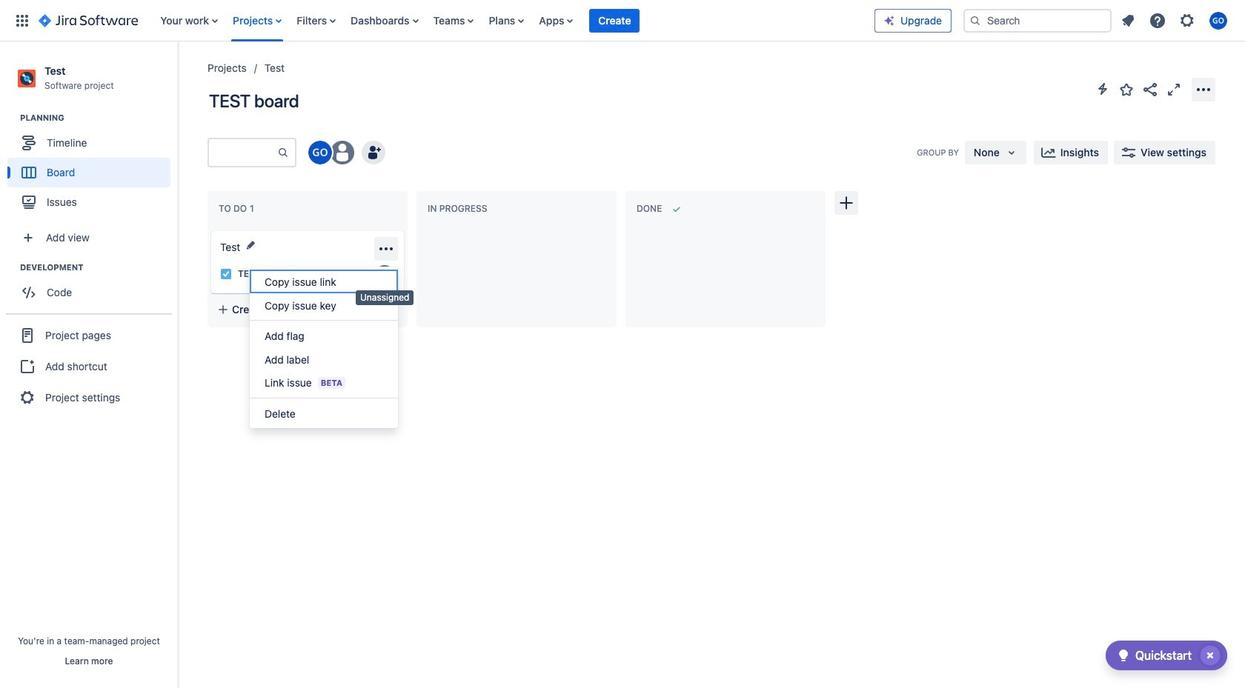 Task type: describe. For each thing, give the bounding box(es) containing it.
group for planning image
[[7, 112, 177, 222]]

add people image
[[365, 144, 383, 162]]

1 horizontal spatial list
[[1115, 7, 1237, 34]]

to do element
[[219, 203, 257, 214]]

heading for 'development' image at the top
[[20, 262, 177, 274]]

primary element
[[9, 0, 875, 41]]

notifications image
[[1120, 11, 1137, 29]]

heading for planning image
[[20, 112, 177, 124]]

development image
[[2, 259, 20, 277]]

more actions image
[[1195, 80, 1213, 98]]

more actions for test-3 test image
[[377, 240, 395, 258]]

help image
[[1149, 11, 1167, 29]]

task image
[[220, 268, 232, 280]]

search image
[[970, 14, 982, 26]]

appswitcher icon image
[[13, 11, 31, 29]]

planning image
[[2, 109, 20, 127]]



Task type: vqa. For each thing, say whether or not it's contained in the screenshot.
Create issue icon
yes



Task type: locate. For each thing, give the bounding box(es) containing it.
edit summary image
[[245, 240, 257, 252]]

banner
[[0, 0, 1246, 42]]

check image
[[1115, 647, 1133, 665]]

enter full screen image
[[1166, 80, 1183, 98]]

Search this board text field
[[209, 139, 277, 166]]

2 heading from the top
[[20, 262, 177, 274]]

0 vertical spatial group
[[7, 112, 177, 222]]

create column image
[[838, 194, 856, 212]]

Search field
[[964, 9, 1112, 32]]

1 vertical spatial heading
[[20, 262, 177, 274]]

0 vertical spatial heading
[[20, 112, 177, 124]]

2 vertical spatial group
[[6, 314, 172, 419]]

sidebar navigation image
[[162, 59, 194, 89]]

1 heading from the top
[[20, 112, 177, 124]]

0 horizontal spatial list
[[153, 0, 875, 41]]

dismiss quickstart image
[[1199, 644, 1223, 668]]

create issue image
[[201, 221, 219, 239]]

1 vertical spatial group
[[7, 262, 177, 312]]

group
[[7, 112, 177, 222], [7, 262, 177, 312], [6, 314, 172, 419]]

group for 'development' image at the top
[[7, 262, 177, 312]]

settings image
[[1179, 11, 1197, 29]]

heading
[[20, 112, 177, 124], [20, 262, 177, 274]]

your profile and settings image
[[1210, 11, 1228, 29]]

sidebar element
[[0, 42, 178, 689]]

list
[[153, 0, 875, 41], [1115, 7, 1237, 34]]

tooltip
[[356, 291, 414, 305]]

None search field
[[964, 9, 1112, 32]]

star test board image
[[1118, 80, 1136, 98]]

automations menu button icon image
[[1094, 80, 1112, 98]]

list item
[[590, 0, 640, 41]]

jira software image
[[39, 11, 138, 29], [39, 11, 138, 29]]



